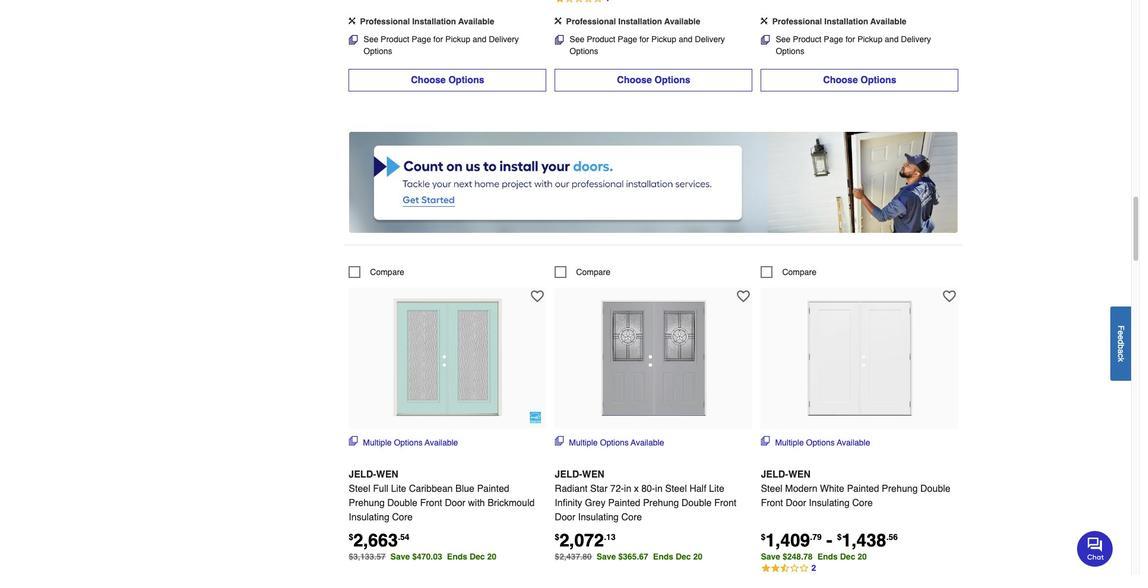 Task type: locate. For each thing, give the bounding box(es) containing it.
jeld- inside jeld-wen steel full lite caribbean blue painted prehung double front door with brickmould insulating core
[[349, 469, 376, 480]]

1 horizontal spatial save
[[597, 552, 616, 561]]

0 horizontal spatial multiple
[[363, 438, 392, 447]]

steel inside jeld-wen steel modern white painted prehung double front door insulating core
[[761, 483, 783, 494]]

steel inside jeld-wen steel full lite caribbean blue painted prehung double front door with brickmould insulating core
[[349, 483, 371, 494]]

2 horizontal spatial multiple
[[775, 438, 804, 447]]

1 horizontal spatial ends dec 20 element
[[653, 552, 708, 561]]

multiple options available link up 72- at the bottom
[[555, 436, 664, 448]]

core down x on the right bottom
[[622, 512, 642, 523]]

$ inside $ 2,072 .13
[[555, 532, 560, 542]]

0 horizontal spatial front
[[420, 498, 442, 508]]

0 horizontal spatial painted
[[477, 483, 509, 494]]

$2,072.13 element
[[555, 530, 616, 551]]

dec
[[470, 552, 485, 561], [676, 552, 691, 561], [840, 552, 856, 561]]

1 jeld- from the left
[[349, 469, 376, 480]]

1 horizontal spatial painted
[[608, 498, 641, 508]]

wen inside jeld-wen steel modern white painted prehung double front door insulating core
[[789, 469, 811, 480]]

choose for 3rd choose options link from the right
[[411, 75, 446, 86]]

dec down 1,438
[[840, 552, 856, 561]]

2 horizontal spatial professional installation available
[[772, 17, 907, 26]]

options
[[364, 46, 392, 56], [570, 46, 599, 56], [776, 46, 805, 56], [449, 75, 484, 86], [655, 75, 691, 86], [861, 75, 897, 86], [394, 438, 423, 447], [600, 438, 629, 447], [806, 438, 835, 447]]

ends dec 20 element
[[447, 552, 501, 561], [653, 552, 708, 561], [818, 552, 872, 561]]

1 pickup from the left
[[446, 35, 471, 44]]

1 horizontal spatial for
[[640, 35, 649, 44]]

heart outline image
[[531, 290, 544, 303], [737, 290, 750, 303]]

d
[[1117, 339, 1126, 344]]

2 horizontal spatial dec
[[840, 552, 856, 561]]

0 horizontal spatial ends
[[447, 552, 468, 561]]

2 pickup from the left
[[652, 35, 677, 44]]

lite right half
[[709, 483, 725, 494]]

2 horizontal spatial prehung
[[882, 483, 918, 494]]

2.5 stars image
[[761, 561, 817, 575]]

0 horizontal spatial double
[[387, 498, 418, 508]]

multiple options available link up modern
[[761, 436, 871, 448]]

core up .54
[[392, 512, 413, 523]]

1 horizontal spatial core
[[622, 512, 642, 523]]

$ up $3,133.57
[[349, 532, 353, 542]]

$ up $2,437.80
[[555, 532, 560, 542]]

3 save from the left
[[761, 552, 781, 561]]

20 for 2,663
[[487, 552, 497, 561]]

3 choose from the left
[[823, 75, 858, 86]]

jeld-wen steel modern white painted prehung double front door insulating core image
[[795, 293, 925, 424]]

0 horizontal spatial and
[[473, 35, 487, 44]]

lite inside the jeld-wen radiant star 72-in x 80-in steel half lite infinity grey painted prehung double front door insulating core
[[709, 483, 725, 494]]

e up d
[[1117, 330, 1126, 335]]

ends dec 20 element down $ 1,409 .79 - $ 1,438 .56
[[818, 552, 872, 561]]

0 horizontal spatial product
[[381, 35, 409, 44]]

jeld- up modern
[[761, 469, 789, 480]]

insulating up 2,663
[[349, 512, 390, 523]]

painted
[[477, 483, 509, 494], [847, 483, 880, 494], [608, 498, 641, 508]]

2 horizontal spatial save
[[761, 552, 781, 561]]

2 horizontal spatial jeld-
[[761, 469, 789, 480]]

compare inside 1000580421 element
[[370, 267, 404, 277]]

2 ends from the left
[[653, 552, 674, 561]]

ends down $1,409.79-$1,438.56 element
[[818, 552, 838, 561]]

1 horizontal spatial dec
[[676, 552, 691, 561]]

multiple up "radiant"
[[569, 438, 598, 447]]

3 dec from the left
[[840, 552, 856, 561]]

wen inside the jeld-wen radiant star 72-in x 80-in steel half lite infinity grey painted prehung double front door insulating core
[[582, 469, 605, 480]]

0 horizontal spatial choose
[[411, 75, 446, 86]]

page
[[412, 35, 431, 44], [618, 35, 637, 44], [824, 35, 844, 44]]

1 choose options from the left
[[411, 75, 484, 86]]

1 see product page for pickup and delivery options from the left
[[364, 35, 519, 56]]

2 horizontal spatial 20
[[858, 552, 867, 561]]

1000580421 element
[[349, 266, 404, 278]]

1 lite from the left
[[391, 483, 406, 494]]

white
[[820, 483, 845, 494]]

20
[[487, 552, 497, 561], [694, 552, 703, 561], [858, 552, 867, 561]]

2 lite from the left
[[709, 483, 725, 494]]

compare inside 1000540295 element
[[783, 267, 817, 277]]

0 horizontal spatial ends dec 20 element
[[447, 552, 501, 561]]

lite right full on the bottom left of page
[[391, 483, 406, 494]]

save
[[391, 552, 410, 561], [597, 552, 616, 561], [761, 552, 781, 561]]

door
[[445, 498, 466, 508], [786, 498, 807, 508], [555, 512, 576, 523]]

0 horizontal spatial multiple options available
[[363, 438, 458, 447]]

painted up "with"
[[477, 483, 509, 494]]

2 horizontal spatial installation
[[825, 17, 869, 26]]

choose options for first choose options link from right
[[823, 75, 897, 86]]

wen
[[376, 469, 399, 480], [582, 469, 605, 480], [789, 469, 811, 480]]

1 horizontal spatial delivery
[[695, 35, 725, 44]]

2 horizontal spatial choose options link
[[761, 69, 959, 92]]

0 horizontal spatial wen
[[376, 469, 399, 480]]

choose options
[[411, 75, 484, 86], [617, 75, 691, 86], [823, 75, 897, 86]]

$ right -
[[837, 532, 842, 542]]

0 horizontal spatial in
[[624, 483, 632, 494]]

1 horizontal spatial multiple options available
[[569, 438, 664, 447]]

dec right $365.67
[[676, 552, 691, 561]]

in left x on the right bottom
[[624, 483, 632, 494]]

1 horizontal spatial heart outline image
[[737, 290, 750, 303]]

ends dec 20 element right $365.67
[[653, 552, 708, 561]]

2 horizontal spatial choose options
[[823, 75, 897, 86]]

1 assembly image from the left
[[349, 17, 356, 24]]

3 see from the left
[[776, 35, 791, 44]]

2 horizontal spatial choose
[[823, 75, 858, 86]]

insulating down grey
[[578, 512, 619, 523]]

jeld- inside the jeld-wen radiant star 72-in x 80-in steel half lite infinity grey painted prehung double front door insulating core
[[555, 469, 582, 480]]

1 horizontal spatial professional
[[566, 17, 616, 26]]

save $248.78 ends dec 20
[[761, 552, 867, 561]]

0 horizontal spatial door
[[445, 498, 466, 508]]

2 horizontal spatial page
[[824, 35, 844, 44]]

3 jeld- from the left
[[761, 469, 789, 480]]

0 horizontal spatial heart outline image
[[531, 290, 544, 303]]

with
[[468, 498, 485, 508]]

steel left modern
[[761, 483, 783, 494]]

wen up star
[[582, 469, 605, 480]]

1,409
[[766, 530, 810, 551]]

1 horizontal spatial ends
[[653, 552, 674, 561]]

professional
[[360, 17, 410, 26], [566, 17, 616, 26], [772, 17, 822, 26]]

see
[[364, 35, 379, 44], [570, 35, 585, 44], [776, 35, 791, 44]]

1 horizontal spatial and
[[679, 35, 693, 44]]

ends for 2,072
[[653, 552, 674, 561]]

3 multiple options available link from the left
[[761, 436, 871, 448]]

available
[[458, 17, 494, 26], [665, 17, 701, 26], [871, 17, 907, 26], [425, 438, 458, 447], [631, 438, 664, 447], [837, 438, 871, 447]]

door inside jeld-wen steel modern white painted prehung double front door insulating core
[[786, 498, 807, 508]]

0 horizontal spatial professional
[[360, 17, 410, 26]]

prehung
[[882, 483, 918, 494], [349, 498, 385, 508], [643, 498, 679, 508]]

2 wen from the left
[[582, 469, 605, 480]]

steel
[[349, 483, 371, 494], [665, 483, 687, 494], [761, 483, 783, 494]]

compare
[[370, 267, 404, 277], [576, 267, 611, 277], [783, 267, 817, 277]]

lite inside jeld-wen steel full lite caribbean blue painted prehung double front door with brickmould insulating core
[[391, 483, 406, 494]]

multiple options available link for jeld-wen steel modern white painted prehung double front door insulating core image
[[761, 436, 871, 448]]

2 and from the left
[[679, 35, 693, 44]]

jeld-wen steel modern white painted prehung double front door insulating core
[[761, 469, 951, 508]]

ends
[[447, 552, 468, 561], [653, 552, 674, 561], [818, 552, 838, 561]]

3 and from the left
[[885, 35, 899, 44]]

3 compare from the left
[[783, 267, 817, 277]]

1 horizontal spatial 20
[[694, 552, 703, 561]]

3 choose options from the left
[[823, 75, 897, 86]]

2 dec from the left
[[676, 552, 691, 561]]

1 horizontal spatial page
[[618, 35, 637, 44]]

1 horizontal spatial steel
[[665, 483, 687, 494]]

0 horizontal spatial compare
[[370, 267, 404, 277]]

1 horizontal spatial compare
[[576, 267, 611, 277]]

2 horizontal spatial and
[[885, 35, 899, 44]]

savings save $365.67 element
[[597, 552, 708, 561]]

front inside jeld-wen steel full lite caribbean blue painted prehung double front door with brickmould insulating core
[[420, 498, 442, 508]]

save down .54
[[391, 552, 410, 561]]

1 horizontal spatial in
[[655, 483, 663, 494]]

2 horizontal spatial for
[[846, 35, 856, 44]]

2 multiple options available from the left
[[569, 438, 664, 447]]

1 horizontal spatial double
[[682, 498, 712, 508]]

painted inside jeld-wen steel modern white painted prehung double front door insulating core
[[847, 483, 880, 494]]

save down .13
[[597, 552, 616, 561]]

1 save from the left
[[391, 552, 410, 561]]

3 choose options link from the left
[[761, 69, 959, 92]]

was price $2,437.80 element
[[555, 549, 597, 561]]

core up 1,438
[[853, 498, 873, 508]]

2 horizontal spatial door
[[786, 498, 807, 508]]

1 steel from the left
[[349, 483, 371, 494]]

assembly image
[[349, 17, 356, 24], [555, 17, 562, 24], [761, 17, 768, 24]]

jeld-
[[349, 469, 376, 480], [555, 469, 582, 480], [761, 469, 789, 480]]

1 horizontal spatial choose options link
[[555, 69, 753, 92]]

front
[[420, 498, 442, 508], [715, 498, 737, 508], [761, 498, 783, 508]]

3 product from the left
[[793, 35, 822, 44]]

count on us to install your doors. tackle your next home project with professional installation. image
[[349, 132, 958, 233]]

3 $ from the left
[[761, 532, 766, 542]]

heart outline image
[[944, 290, 957, 303]]

2 horizontal spatial steel
[[761, 483, 783, 494]]

1 horizontal spatial product
[[587, 35, 616, 44]]

multiple options available
[[363, 438, 458, 447], [569, 438, 664, 447], [775, 438, 871, 447]]

3 for from the left
[[846, 35, 856, 44]]

$3,133.57
[[349, 552, 386, 561]]

1 horizontal spatial multiple
[[569, 438, 598, 447]]

1 horizontal spatial see product page for pickup and delivery options
[[570, 35, 725, 56]]

insulating inside the jeld-wen radiant star 72-in x 80-in steel half lite infinity grey painted prehung double front door insulating core
[[578, 512, 619, 523]]

wen inside jeld-wen steel full lite caribbean blue painted prehung double front door with brickmould insulating core
[[376, 469, 399, 480]]

0 horizontal spatial insulating
[[349, 512, 390, 523]]

0 horizontal spatial prehung
[[349, 498, 385, 508]]

$ inside $ 2,663 .54
[[349, 532, 353, 542]]

core
[[853, 498, 873, 508], [392, 512, 413, 523], [622, 512, 642, 523]]

3 assembly image from the left
[[761, 17, 768, 24]]

2 compare from the left
[[576, 267, 611, 277]]

savings save $470.03 element
[[391, 552, 501, 561]]

prehung down 80-
[[643, 498, 679, 508]]

1 horizontal spatial installation
[[619, 17, 662, 26]]

2 choose options from the left
[[617, 75, 691, 86]]

jeld-wen radiant star 72-in x 80-in steel half lite infinity grey painted prehung double front door insulating core
[[555, 469, 737, 523]]

and
[[473, 35, 487, 44], [679, 35, 693, 44], [885, 35, 899, 44]]

door down modern
[[786, 498, 807, 508]]

2 $ from the left
[[555, 532, 560, 542]]

1 horizontal spatial multiple options available link
[[555, 436, 664, 448]]

2 horizontal spatial delivery
[[901, 35, 931, 44]]

2 horizontal spatial compare
[[783, 267, 817, 277]]

steel for steel modern white painted prehung double front door insulating core
[[761, 483, 783, 494]]

caribbean
[[409, 483, 453, 494]]

1 horizontal spatial front
[[715, 498, 737, 508]]

steel left full on the bottom left of page
[[349, 483, 371, 494]]

3 steel from the left
[[761, 483, 783, 494]]

jeld- for jeld-wen steel full lite caribbean blue painted prehung double front door with brickmould insulating core
[[349, 469, 376, 480]]

2 multiple options available link from the left
[[555, 436, 664, 448]]

2 horizontal spatial pickup
[[858, 35, 883, 44]]

professional installation available
[[360, 17, 494, 26], [566, 17, 701, 26], [772, 17, 907, 26]]

insulating down white
[[809, 498, 850, 508]]

in right x on the right bottom
[[655, 483, 663, 494]]

1 front from the left
[[420, 498, 442, 508]]

1 horizontal spatial assembly image
[[555, 17, 562, 24]]

1 horizontal spatial see
[[570, 35, 585, 44]]

1 wen from the left
[[376, 469, 399, 480]]

ends right $365.67
[[653, 552, 674, 561]]

1,438
[[842, 530, 887, 551]]

dec for 2,072
[[676, 552, 691, 561]]

jeld- up "radiant"
[[555, 469, 582, 480]]

pickup
[[446, 35, 471, 44], [652, 35, 677, 44], [858, 35, 883, 44]]

jeld-wen radiant star 72-in x 80-in steel half lite infinity grey painted prehung double front door insulating core image
[[589, 293, 719, 424]]

dec right $470.03
[[470, 552, 485, 561]]

front inside the jeld-wen radiant star 72-in x 80-in steel half lite infinity grey painted prehung double front door insulating core
[[715, 498, 737, 508]]

0 horizontal spatial pickup
[[446, 35, 471, 44]]

b
[[1117, 344, 1126, 349]]

0 horizontal spatial for
[[434, 35, 443, 44]]

2 horizontal spatial product
[[793, 35, 822, 44]]

1 ends from the left
[[447, 552, 468, 561]]

3 multiple from the left
[[775, 438, 804, 447]]

1 dec from the left
[[470, 552, 485, 561]]

$ for 2,072
[[555, 532, 560, 542]]

2 horizontal spatial multiple options available link
[[761, 436, 871, 448]]

e up b
[[1117, 335, 1126, 339]]

multiple options available link
[[349, 436, 458, 448], [555, 436, 664, 448], [761, 436, 871, 448]]

1 horizontal spatial choose options
[[617, 75, 691, 86]]

2 horizontal spatial assembly image
[[761, 17, 768, 24]]

painted down 72- at the bottom
[[608, 498, 641, 508]]

1 horizontal spatial choose
[[617, 75, 652, 86]]

0 horizontal spatial professional installation available
[[360, 17, 494, 26]]

product
[[381, 35, 409, 44], [587, 35, 616, 44], [793, 35, 822, 44]]

multiple options available up caribbean
[[363, 438, 458, 447]]

2 20 from the left
[[694, 552, 703, 561]]

2 choose from the left
[[617, 75, 652, 86]]

0 horizontal spatial installation
[[412, 17, 456, 26]]

2 horizontal spatial ends
[[818, 552, 838, 561]]

2 steel from the left
[[665, 483, 687, 494]]

1000540295 element
[[761, 266, 817, 278]]

2 ends dec 20 element from the left
[[653, 552, 708, 561]]

$
[[349, 532, 353, 542], [555, 532, 560, 542], [761, 532, 766, 542], [837, 532, 842, 542]]

a
[[1117, 349, 1126, 353]]

2 save from the left
[[597, 552, 616, 561]]

1 horizontal spatial insulating
[[578, 512, 619, 523]]

ends right $470.03
[[447, 552, 468, 561]]

1 horizontal spatial professional installation available
[[566, 17, 701, 26]]

painted right white
[[847, 483, 880, 494]]

$2,663.54 element
[[349, 530, 410, 551]]

3 front from the left
[[761, 498, 783, 508]]

2 front from the left
[[715, 498, 737, 508]]

double
[[921, 483, 951, 494], [387, 498, 418, 508], [682, 498, 712, 508]]

ends dec 20 element right $470.03
[[447, 552, 501, 561]]

half
[[690, 483, 707, 494]]

2 horizontal spatial insulating
[[809, 498, 850, 508]]

1 horizontal spatial jeld-
[[555, 469, 582, 480]]

save down 1,409
[[761, 552, 781, 561]]

steel left half
[[665, 483, 687, 494]]

2 multiple from the left
[[569, 438, 598, 447]]

0 horizontal spatial multiple options available link
[[349, 436, 458, 448]]

1 horizontal spatial prehung
[[643, 498, 679, 508]]

1 $ from the left
[[349, 532, 353, 542]]

1 20 from the left
[[487, 552, 497, 561]]

choose
[[411, 75, 446, 86], [617, 75, 652, 86], [823, 75, 858, 86]]

for
[[434, 35, 443, 44], [640, 35, 649, 44], [846, 35, 856, 44]]

multiple options available link up full on the bottom left of page
[[349, 436, 458, 448]]

$ up 2.5 stars image
[[761, 532, 766, 542]]

0 horizontal spatial dec
[[470, 552, 485, 561]]

2 e from the top
[[1117, 335, 1126, 339]]

2 horizontal spatial ends dec 20 element
[[818, 552, 872, 561]]

multiple options available up white
[[775, 438, 871, 447]]

0 horizontal spatial jeld-
[[349, 469, 376, 480]]

in
[[624, 483, 632, 494], [655, 483, 663, 494]]

choose for second choose options link from the right
[[617, 75, 652, 86]]

multiple up full on the bottom left of page
[[363, 438, 392, 447]]

0 horizontal spatial page
[[412, 35, 431, 44]]

3 professional from the left
[[772, 17, 822, 26]]

door down 'blue'
[[445, 498, 466, 508]]

72-
[[610, 483, 624, 494]]

0 horizontal spatial see product page for pickup and delivery options
[[364, 35, 519, 56]]

insulating inside jeld-wen steel modern white painted prehung double front door insulating core
[[809, 498, 850, 508]]

2 horizontal spatial painted
[[847, 483, 880, 494]]

lite
[[391, 483, 406, 494], [709, 483, 725, 494]]

f e e d b a c k
[[1117, 325, 1126, 362]]

1 multiple options available from the left
[[363, 438, 458, 447]]

1000542033 element
[[555, 266, 611, 278]]

0 horizontal spatial 20
[[487, 552, 497, 561]]

1 and from the left
[[473, 35, 487, 44]]

multiple options available for multiple options available "link" related to jeld-wen radiant star 72-in x 80-in steel half lite infinity grey painted prehung double front door insulating core image
[[569, 438, 664, 447]]

radiant
[[555, 483, 588, 494]]

brickmould
[[488, 498, 535, 508]]

multiple options available up 72- at the bottom
[[569, 438, 664, 447]]

door down infinity
[[555, 512, 576, 523]]

1 compare from the left
[[370, 267, 404, 277]]

wen for full
[[376, 469, 399, 480]]

2 horizontal spatial multiple options available
[[775, 438, 871, 447]]

wen up modern
[[789, 469, 811, 480]]

k
[[1117, 357, 1126, 362]]

insulating
[[809, 498, 850, 508], [349, 512, 390, 523], [578, 512, 619, 523]]

0 horizontal spatial choose options link
[[349, 69, 547, 92]]

multiple
[[363, 438, 392, 447], [569, 438, 598, 447], [775, 438, 804, 447]]

1 choose from the left
[[411, 75, 446, 86]]

1 page from the left
[[412, 35, 431, 44]]

insulating inside jeld-wen steel full lite caribbean blue painted prehung double front door with brickmould insulating core
[[349, 512, 390, 523]]

jeld- inside jeld-wen steel modern white painted prehung double front door insulating core
[[761, 469, 789, 480]]

-
[[827, 530, 833, 551]]

0 horizontal spatial core
[[392, 512, 413, 523]]

e
[[1117, 330, 1126, 335], [1117, 335, 1126, 339]]

2 horizontal spatial professional
[[772, 17, 822, 26]]

3 see product page for pickup and delivery options from the left
[[776, 35, 931, 56]]

compare for 1000540295 element
[[783, 267, 817, 277]]

delivery
[[489, 35, 519, 44], [695, 35, 725, 44], [901, 35, 931, 44]]

save for 2,072
[[597, 552, 616, 561]]

2 horizontal spatial core
[[853, 498, 873, 508]]

see product page for pickup and delivery options
[[364, 35, 519, 56], [570, 35, 725, 56], [776, 35, 931, 56]]

installation
[[412, 17, 456, 26], [619, 17, 662, 26], [825, 17, 869, 26]]

2 professional from the left
[[566, 17, 616, 26]]

compare inside 1000542033 element
[[576, 267, 611, 277]]

2 horizontal spatial see product page for pickup and delivery options
[[776, 35, 931, 56]]

0 horizontal spatial steel
[[349, 483, 371, 494]]

2 jeld- from the left
[[555, 469, 582, 480]]

.54
[[398, 532, 410, 542]]

1 horizontal spatial door
[[555, 512, 576, 523]]

choose options link
[[349, 69, 547, 92], [555, 69, 753, 92], [761, 69, 959, 92]]

multiple up modern
[[775, 438, 804, 447]]

2 horizontal spatial double
[[921, 483, 951, 494]]

3 multiple options available from the left
[[775, 438, 871, 447]]

3 ends dec 20 element from the left
[[818, 552, 872, 561]]

0 horizontal spatial delivery
[[489, 35, 519, 44]]

wen up full on the bottom left of page
[[376, 469, 399, 480]]

.56
[[887, 532, 898, 542]]

prehung up .56
[[882, 483, 918, 494]]

multiple for jeld-wen radiant star 72-in x 80-in steel half lite infinity grey painted prehung double front door insulating core image
[[569, 438, 598, 447]]

1 horizontal spatial lite
[[709, 483, 725, 494]]

1 ends dec 20 element from the left
[[447, 552, 501, 561]]

3 wen from the left
[[789, 469, 811, 480]]

$2,437.80 save $365.67 ends dec 20
[[555, 552, 703, 561]]

0 horizontal spatial save
[[391, 552, 410, 561]]

2 for from the left
[[640, 35, 649, 44]]

2 horizontal spatial wen
[[789, 469, 811, 480]]

prehung down full on the bottom left of page
[[349, 498, 385, 508]]

jeld- up full on the bottom left of page
[[349, 469, 376, 480]]



Task type: describe. For each thing, give the bounding box(es) containing it.
1 see from the left
[[364, 35, 379, 44]]

1 multiple from the left
[[363, 438, 392, 447]]

2 installation from the left
[[619, 17, 662, 26]]

was price $3,133.57 element
[[349, 549, 391, 561]]

3 professional installation available from the left
[[772, 17, 907, 26]]

.13
[[604, 532, 616, 542]]

steel for steel full lite caribbean blue painted prehung double front door with brickmould insulating core
[[349, 483, 371, 494]]

80-
[[642, 483, 655, 494]]

jeld- for jeld-wen radiant star 72-in x 80-in steel half lite infinity grey painted prehung double front door insulating core
[[555, 469, 582, 480]]

jeld-wen steel full lite caribbean blue painted prehung double front door with brickmould insulating core
[[349, 469, 535, 523]]

dec for 2,663
[[470, 552, 485, 561]]

multiple options available link for jeld-wen radiant star 72-in x 80-in steel half lite infinity grey painted prehung double front door insulating core image
[[555, 436, 664, 448]]

4 $ from the left
[[837, 532, 842, 542]]

1 delivery from the left
[[489, 35, 519, 44]]

1 professional from the left
[[360, 17, 410, 26]]

$ 1,409 .79 - $ 1,438 .56
[[761, 530, 898, 551]]

choose options for 3rd choose options link from the right
[[411, 75, 484, 86]]

x
[[634, 483, 639, 494]]

infinity
[[555, 498, 583, 508]]

2 see product page for pickup and delivery options from the left
[[570, 35, 725, 56]]

ends dec 20 element for 2,072
[[653, 552, 708, 561]]

1 star image
[[555, 0, 611, 6]]

save for 2,663
[[391, 552, 410, 561]]

1 choose options link from the left
[[349, 69, 547, 92]]

$365.67
[[619, 552, 649, 561]]

3 ends from the left
[[818, 552, 838, 561]]

f e e d b a c k button
[[1111, 306, 1132, 381]]

double inside the jeld-wen radiant star 72-in x 80-in steel half lite infinity grey painted prehung double front door insulating core
[[682, 498, 712, 508]]

multiple for jeld-wen steel modern white painted prehung double front door insulating core image
[[775, 438, 804, 447]]

compare for 1000580421 element on the left
[[370, 267, 404, 277]]

$470.03
[[412, 552, 442, 561]]

double inside jeld-wen steel full lite caribbean blue painted prehung double front door with brickmould insulating core
[[387, 498, 418, 508]]

savings save $248.78 element
[[761, 552, 872, 561]]

energy star qualified image
[[530, 412, 542, 423]]

1 multiple options available link from the left
[[349, 436, 458, 448]]

chat invite button image
[[1078, 530, 1114, 567]]

prehung inside jeld-wen steel modern white painted prehung double front door insulating core
[[882, 483, 918, 494]]

painted inside jeld-wen steel full lite caribbean blue painted prehung double front door with brickmould insulating core
[[477, 483, 509, 494]]

blue
[[456, 483, 475, 494]]

1 e from the top
[[1117, 330, 1126, 335]]

$ 2,072 .13
[[555, 530, 616, 551]]

prehung inside the jeld-wen radiant star 72-in x 80-in steel half lite infinity grey painted prehung double front door insulating core
[[643, 498, 679, 508]]

2 heart outline image from the left
[[737, 290, 750, 303]]

jeld-wensteel full lite caribbean blue painted prehung double front door with brickmould insulating core element
[[349, 287, 547, 429]]

1 in from the left
[[624, 483, 632, 494]]

modern
[[785, 483, 818, 494]]

ends for 2,663
[[447, 552, 468, 561]]

jeld-wen steel full lite caribbean blue painted prehung double front door with brickmould insulating core image
[[382, 293, 513, 424]]

multiple options available for 3rd multiple options available "link" from the right
[[363, 438, 458, 447]]

1 for from the left
[[434, 35, 443, 44]]

core inside the jeld-wen radiant star 72-in x 80-in steel half lite infinity grey painted prehung double front door insulating core
[[622, 512, 642, 523]]

full
[[373, 483, 388, 494]]

choose for first choose options link from right
[[823, 75, 858, 86]]

double inside jeld-wen steel modern white painted prehung double front door insulating core
[[921, 483, 951, 494]]

$ 2,663 .54
[[349, 530, 410, 551]]

$2,437.80
[[555, 552, 592, 561]]

ends dec 20 element for 2,663
[[447, 552, 501, 561]]

choose options for second choose options link from the right
[[617, 75, 691, 86]]

steel inside the jeld-wen radiant star 72-in x 80-in steel half lite infinity grey painted prehung double front door insulating core
[[665, 483, 687, 494]]

2 product from the left
[[587, 35, 616, 44]]

1 heart outline image from the left
[[531, 290, 544, 303]]

door inside the jeld-wen radiant star 72-in x 80-in steel half lite infinity grey painted prehung double front door insulating core
[[555, 512, 576, 523]]

c
[[1117, 353, 1126, 358]]

jeld- for jeld-wen steel modern white painted prehung double front door insulating core
[[761, 469, 789, 480]]

2 choose options link from the left
[[555, 69, 753, 92]]

.79
[[810, 532, 822, 542]]

2 professional installation available from the left
[[566, 17, 701, 26]]

2 assembly image from the left
[[555, 17, 562, 24]]

20 for 2,072
[[694, 552, 703, 561]]

2,072
[[560, 530, 604, 551]]

f
[[1117, 325, 1126, 330]]

core inside jeld-wen steel modern white painted prehung double front door insulating core
[[853, 498, 873, 508]]

3 20 from the left
[[858, 552, 867, 561]]

$ for 1,409
[[761, 532, 766, 542]]

wen for modern
[[789, 469, 811, 480]]

multiple options available for multiple options available "link" related to jeld-wen steel modern white painted prehung double front door insulating core image
[[775, 438, 871, 447]]

$248.78
[[783, 552, 813, 561]]

core inside jeld-wen steel full lite caribbean blue painted prehung double front door with brickmould insulating core
[[392, 512, 413, 523]]

3 pickup from the left
[[858, 35, 883, 44]]

2
[[812, 563, 816, 572]]

grey
[[585, 498, 606, 508]]

2,663
[[353, 530, 398, 551]]

$ for 2,663
[[349, 532, 353, 542]]

compare for 1000542033 element
[[576, 267, 611, 277]]

$1,409.79-$1,438.56 element
[[761, 530, 898, 551]]

3 delivery from the left
[[901, 35, 931, 44]]

2 page from the left
[[618, 35, 637, 44]]

front inside jeld-wen steel modern white painted prehung double front door insulating core
[[761, 498, 783, 508]]

1 installation from the left
[[412, 17, 456, 26]]

2 in from the left
[[655, 483, 663, 494]]

painted inside the jeld-wen radiant star 72-in x 80-in steel half lite infinity grey painted prehung double front door insulating core
[[608, 498, 641, 508]]

3 page from the left
[[824, 35, 844, 44]]

3 installation from the left
[[825, 17, 869, 26]]

$3,133.57 save $470.03 ends dec 20
[[349, 552, 497, 561]]

2 see from the left
[[570, 35, 585, 44]]

2 button
[[761, 561, 959, 575]]

door inside jeld-wen steel full lite caribbean blue painted prehung double front door with brickmould insulating core
[[445, 498, 466, 508]]

1 professional installation available from the left
[[360, 17, 494, 26]]

wen for star
[[582, 469, 605, 480]]

1 product from the left
[[381, 35, 409, 44]]

2 delivery from the left
[[695, 35, 725, 44]]

prehung inside jeld-wen steel full lite caribbean blue painted prehung double front door with brickmould insulating core
[[349, 498, 385, 508]]

star
[[590, 483, 608, 494]]



Task type: vqa. For each thing, say whether or not it's contained in the screenshot.
LOWE'S associated with Lowe's PRO
no



